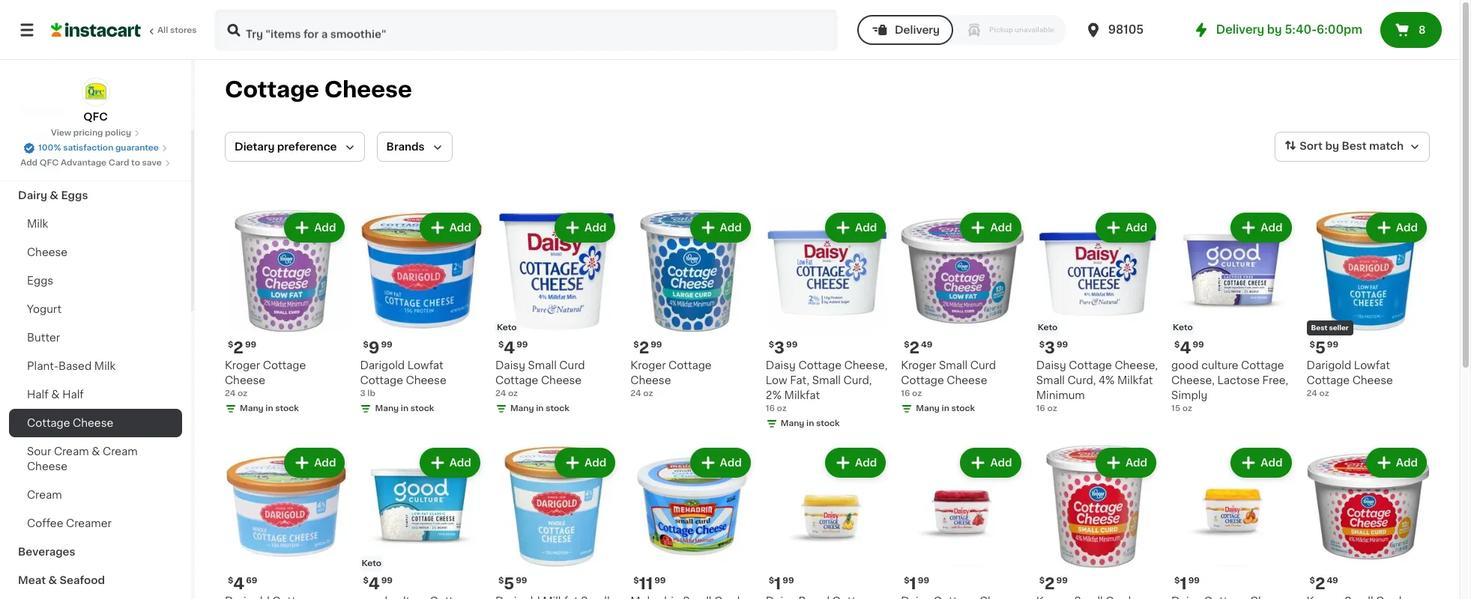 Task type: locate. For each thing, give the bounding box(es) containing it.
product group containing 11
[[631, 446, 754, 600]]

lowfat
[[408, 361, 444, 371], [1355, 361, 1391, 371]]

2 1 from the left
[[1180, 576, 1187, 592]]

1 horizontal spatial by
[[1326, 141, 1340, 152]]

delivery by 5:40-6:00pm link
[[1193, 21, 1363, 39]]

milk down dairy at the left top of the page
[[27, 219, 48, 229]]

best inside "field"
[[1342, 141, 1367, 152]]

kroger for kroger small curd cottage cheese
[[901, 361, 937, 371]]

3 daisy from the left
[[1037, 361, 1067, 371]]

0 horizontal spatial darigold
[[360, 361, 405, 371]]

cottage cheese
[[225, 79, 412, 100], [27, 418, 113, 429]]

4 24 from the left
[[1307, 390, 1318, 398]]

milkfat inside daisy cottage cheese, low fat, small curd, 2% milkfat 16 oz
[[785, 391, 820, 401]]

2
[[233, 341, 244, 356], [639, 341, 649, 356], [910, 341, 920, 356], [1045, 576, 1055, 592], [1316, 576, 1326, 592]]

best left seller
[[1312, 325, 1328, 332]]

$ 1 99
[[904, 576, 930, 592], [1175, 576, 1200, 592], [769, 576, 794, 592]]

culture
[[1202, 361, 1239, 371]]

0 vertical spatial best
[[1342, 141, 1367, 152]]

1 horizontal spatial kroger cottage cheese 24 oz
[[631, 361, 712, 398]]

delivery inside delivery button
[[895, 25, 940, 35]]

1 horizontal spatial darigold
[[1307, 361, 1352, 371]]

lowfat inside darigold lowfat cottage cheese 24 oz
[[1355, 361, 1391, 371]]

cheese, for milkfat
[[1115, 361, 1158, 371]]

qfc link
[[81, 78, 110, 124]]

1 lowfat from the left
[[408, 361, 444, 371]]

& for half
[[51, 390, 60, 400]]

small inside daisy cottage cheese, low fat, small curd, 2% milkfat 16 oz
[[812, 376, 841, 386]]

cottage inside kroger small curd cottage cheese 16 oz
[[901, 376, 944, 386]]

1 horizontal spatial 1
[[910, 576, 917, 592]]

many
[[240, 405, 264, 413], [375, 405, 399, 413], [916, 405, 940, 413], [510, 405, 534, 413], [781, 420, 805, 428]]

delivery
[[1217, 24, 1265, 35], [895, 25, 940, 35]]

many in stock for kroger cottage cheese
[[240, 405, 299, 413]]

$ 2 49
[[904, 341, 933, 356], [1310, 576, 1339, 592]]

darigold inside 'darigold lowfat cottage cheese 3 lb'
[[360, 361, 405, 371]]

3 $ 1 99 from the left
[[769, 576, 794, 592]]

fat,
[[790, 376, 810, 386]]

cottage cheese down half & half
[[27, 418, 113, 429]]

by
[[1268, 24, 1283, 35], [1326, 141, 1340, 152]]

2 horizontal spatial cheese,
[[1172, 376, 1215, 386]]

99
[[245, 341, 257, 350], [381, 341, 393, 350], [651, 341, 662, 350], [1193, 341, 1205, 350], [517, 341, 528, 350], [786, 341, 798, 350], [1057, 341, 1068, 350], [1328, 341, 1339, 350], [381, 577, 393, 585], [655, 577, 666, 585], [918, 577, 930, 585], [1189, 577, 1200, 585], [516, 577, 527, 585], [783, 577, 794, 585], [1057, 577, 1068, 585]]

0 horizontal spatial $ 2 99
[[228, 341, 257, 356]]

plant-based milk link
[[9, 352, 182, 381]]

kroger
[[225, 361, 260, 371], [631, 361, 666, 371], [901, 361, 937, 371]]

curd
[[971, 361, 996, 371], [560, 361, 585, 371]]

2 horizontal spatial kroger
[[901, 361, 937, 371]]

by for delivery
[[1268, 24, 1283, 35]]

darigold for darigold lowfat cottage cheese 24 oz
[[1307, 361, 1352, 371]]

& down plant-
[[51, 390, 60, 400]]

0 horizontal spatial milkfat
[[785, 391, 820, 401]]

half down plant-
[[27, 390, 49, 400]]

0 vertical spatial eggs
[[61, 190, 88, 201]]

dietary preference button
[[225, 132, 365, 162]]

0 horizontal spatial 49
[[921, 341, 933, 350]]

2 $ 3 99 from the left
[[1040, 341, 1068, 356]]

kroger inside kroger small curd cottage cheese 16 oz
[[901, 361, 937, 371]]

0 horizontal spatial eggs
[[27, 276, 53, 286]]

0 vertical spatial cottage cheese
[[225, 79, 412, 100]]

2 horizontal spatial $ 1 99
[[1175, 576, 1200, 592]]

oz inside daisy small curd cottage cheese 24 oz
[[508, 390, 518, 398]]

0 horizontal spatial kroger cottage cheese 24 oz
[[225, 361, 306, 398]]

69
[[246, 577, 257, 585]]

0 horizontal spatial milk
[[27, 219, 48, 229]]

0 horizontal spatial lowfat
[[408, 361, 444, 371]]

many in stock for darigold lowfat cottage cheese
[[375, 405, 434, 413]]

curd inside kroger small curd cottage cheese 16 oz
[[971, 361, 996, 371]]

0 horizontal spatial $ 5 99
[[498, 576, 527, 592]]

1 vertical spatial by
[[1326, 141, 1340, 152]]

2 curd from the left
[[560, 361, 585, 371]]

by right sort
[[1326, 141, 1340, 152]]

2 horizontal spatial 16
[[1037, 405, 1046, 413]]

2 lowfat from the left
[[1355, 361, 1391, 371]]

0 horizontal spatial delivery
[[895, 25, 940, 35]]

pricing
[[73, 129, 103, 137]]

cottage inside "daisy cottage cheese, small curd, 4% milkfat minimum 16 oz"
[[1069, 361, 1112, 371]]

1 horizontal spatial half
[[62, 390, 84, 400]]

100% satisfaction guarantee
[[38, 144, 159, 152]]

1 horizontal spatial best
[[1342, 141, 1367, 152]]

kroger for kroger cottage cheese
[[225, 361, 260, 371]]

stock for daisy small curd cottage cheese
[[546, 405, 570, 413]]

1 horizontal spatial 16
[[901, 390, 910, 398]]

1 vertical spatial 49
[[1327, 577, 1339, 585]]

& inside the sour cream & cream cheese
[[92, 447, 100, 457]]

dairy & eggs link
[[9, 181, 182, 210]]

keto for daisy small curd cottage cheese
[[497, 324, 517, 332]]

1 vertical spatial milk
[[94, 361, 116, 372]]

guarantee
[[115, 144, 159, 152]]

cottage inside the good culture cottage cheese, lactose free, simply 15 oz
[[1242, 361, 1285, 371]]

milkfat down fat,
[[785, 391, 820, 401]]

by left 5:40-
[[1268, 24, 1283, 35]]

0 horizontal spatial 16
[[766, 405, 775, 413]]

keto
[[1173, 324, 1193, 332], [497, 324, 517, 332], [1038, 324, 1058, 332], [362, 560, 382, 568]]

1 horizontal spatial cheese,
[[1115, 361, 1158, 371]]

best
[[1342, 141, 1367, 152], [1312, 325, 1328, 332]]

cheese,
[[845, 361, 888, 371], [1115, 361, 1158, 371], [1172, 376, 1215, 386]]

3 left the lb
[[360, 390, 366, 398]]

coffee
[[27, 519, 63, 529]]

many for kroger cottage cheese
[[240, 405, 264, 413]]

1 horizontal spatial delivery
[[1217, 24, 1265, 35]]

add
[[20, 159, 38, 167], [314, 223, 336, 233], [450, 223, 471, 233], [585, 223, 607, 233], [720, 223, 742, 233], [855, 223, 877, 233], [991, 223, 1013, 233], [1126, 223, 1148, 233], [1261, 223, 1283, 233], [1397, 223, 1418, 233], [314, 458, 336, 469], [450, 458, 471, 469], [585, 458, 607, 469], [720, 458, 742, 469], [855, 458, 877, 469], [991, 458, 1013, 469], [1126, 458, 1148, 469], [1261, 458, 1283, 469], [1397, 458, 1418, 469]]

by inside "field"
[[1326, 141, 1340, 152]]

stock for kroger small curd cottage cheese
[[952, 405, 975, 413]]

1 half from the left
[[27, 390, 49, 400]]

1 vertical spatial qfc
[[40, 159, 59, 167]]

1 horizontal spatial $ 4 99
[[498, 341, 528, 356]]

0 vertical spatial qfc
[[83, 112, 108, 122]]

2 half from the left
[[62, 390, 84, 400]]

0 horizontal spatial qfc
[[40, 159, 59, 167]]

0 horizontal spatial kroger
[[225, 361, 260, 371]]

in
[[266, 405, 273, 413], [401, 405, 409, 413], [942, 405, 950, 413], [536, 405, 544, 413], [807, 420, 814, 428]]

0 horizontal spatial daisy
[[495, 361, 526, 371]]

1 darigold from the left
[[360, 361, 405, 371]]

curd, inside daisy cottage cheese, low fat, small curd, 2% milkfat 16 oz
[[844, 376, 872, 386]]

darigold down best seller
[[1307, 361, 1352, 371]]

4
[[1180, 341, 1192, 356], [504, 341, 515, 356], [233, 576, 245, 592], [369, 576, 380, 592]]

qfc down 100%
[[40, 159, 59, 167]]

many in stock for daisy cottage cheese, low fat, small curd, 2% milkfat
[[781, 420, 840, 428]]

49
[[921, 341, 933, 350], [1327, 577, 1339, 585]]

cheese, inside "daisy cottage cheese, small curd, 4% milkfat minimum 16 oz"
[[1115, 361, 1158, 371]]

cheese inside darigold lowfat cottage cheese 24 oz
[[1353, 376, 1394, 386]]

1 horizontal spatial cottage cheese
[[225, 79, 412, 100]]

1 daisy from the left
[[495, 361, 526, 371]]

2 horizontal spatial daisy
[[1037, 361, 1067, 371]]

$ 3 99 for daisy cottage cheese, low fat, small curd, 2% milkfat
[[769, 341, 798, 356]]

best left match
[[1342, 141, 1367, 152]]

eggs down advantage
[[61, 190, 88, 201]]

view pricing policy
[[51, 129, 131, 137]]

0 horizontal spatial 3
[[360, 390, 366, 398]]

11
[[639, 576, 653, 592]]

$ 11 99
[[634, 576, 666, 592]]

milkfat right 4%
[[1118, 376, 1153, 386]]

3 kroger from the left
[[901, 361, 937, 371]]

daisy for 4
[[495, 361, 526, 371]]

1 $ 3 99 from the left
[[769, 341, 798, 356]]

1 vertical spatial best
[[1312, 325, 1328, 332]]

3 24 from the left
[[495, 390, 506, 398]]

eggs up yogurt
[[27, 276, 53, 286]]

1 horizontal spatial 3
[[775, 341, 785, 356]]

$ 4 99
[[1175, 341, 1205, 356], [498, 341, 528, 356], [363, 576, 393, 592]]

99 inside $ 9 99
[[381, 341, 393, 350]]

3 for daisy cottage cheese, low fat, small curd, 2% milkfat
[[775, 341, 785, 356]]

1 horizontal spatial qfc
[[83, 112, 108, 122]]

1 horizontal spatial 5
[[1316, 341, 1326, 356]]

by for sort
[[1326, 141, 1340, 152]]

1 horizontal spatial lowfat
[[1355, 361, 1391, 371]]

$
[[228, 341, 233, 350], [363, 341, 369, 350], [634, 341, 639, 350], [904, 341, 910, 350], [1175, 341, 1180, 350], [498, 341, 504, 350], [769, 341, 775, 350], [1040, 341, 1045, 350], [1310, 341, 1316, 350], [228, 577, 233, 585], [363, 577, 369, 585], [634, 577, 639, 585], [904, 577, 910, 585], [1175, 577, 1180, 585], [498, 577, 504, 585], [769, 577, 775, 585], [1040, 577, 1045, 585], [1310, 577, 1316, 585]]

0 vertical spatial milkfat
[[1118, 376, 1153, 386]]

1 horizontal spatial daisy
[[766, 361, 796, 371]]

qfc up view pricing policy link
[[83, 112, 108, 122]]

2 horizontal spatial $ 2 99
[[1040, 576, 1068, 592]]

qfc logo image
[[81, 78, 110, 106]]

0 horizontal spatial $ 1 99
[[769, 576, 794, 592]]

seafood
[[60, 576, 105, 586]]

meat & seafood link
[[9, 567, 182, 595]]

oz inside daisy cottage cheese, low fat, small curd, 2% milkfat 16 oz
[[777, 405, 787, 413]]

curd for 4
[[560, 361, 585, 371]]

curd inside daisy small curd cottage cheese 24 oz
[[560, 361, 585, 371]]

many for kroger small curd cottage cheese
[[916, 405, 940, 413]]

recipes
[[18, 105, 62, 115]]

many for daisy cottage cheese, low fat, small curd, 2% milkfat
[[781, 420, 805, 428]]

$ 3 99 up minimum
[[1040, 341, 1068, 356]]

darigold lowfat cottage cheese 3 lb
[[360, 361, 447, 398]]

1 horizontal spatial curd,
[[1068, 376, 1096, 386]]

3 up minimum
[[1045, 341, 1056, 356]]

16 inside daisy cottage cheese, low fat, small curd, 2% milkfat 16 oz
[[766, 405, 775, 413]]

1 curd from the left
[[971, 361, 996, 371]]

meat & seafood
[[18, 576, 105, 586]]

oz inside "daisy cottage cheese, small curd, 4% milkfat minimum 16 oz"
[[1048, 405, 1058, 413]]

cottage inside darigold lowfat cottage cheese 24 oz
[[1307, 376, 1350, 386]]

8
[[1419, 25, 1426, 35]]

3
[[775, 341, 785, 356], [1045, 341, 1056, 356], [360, 390, 366, 398]]

sour cream & cream cheese link
[[9, 438, 182, 481]]

cottage inside "link"
[[27, 418, 70, 429]]

2 curd, from the left
[[1068, 376, 1096, 386]]

0 vertical spatial $ 5 99
[[1310, 341, 1339, 356]]

oz
[[238, 390, 248, 398], [644, 390, 653, 398], [912, 390, 922, 398], [508, 390, 518, 398], [1320, 390, 1330, 398], [1183, 405, 1193, 413], [777, 405, 787, 413], [1048, 405, 1058, 413]]

cream
[[54, 447, 89, 457], [103, 447, 138, 457], [27, 490, 62, 501]]

lowfat inside 'darigold lowfat cottage cheese 3 lb'
[[408, 361, 444, 371]]

$ 5 99
[[1310, 341, 1339, 356], [498, 576, 527, 592]]

0 horizontal spatial cottage cheese
[[27, 418, 113, 429]]

0 horizontal spatial by
[[1268, 24, 1283, 35]]

qfc
[[83, 112, 108, 122], [40, 159, 59, 167]]

many in stock
[[240, 405, 299, 413], [375, 405, 434, 413], [916, 405, 975, 413], [510, 405, 570, 413], [781, 420, 840, 428]]

1 horizontal spatial $ 2 49
[[1310, 576, 1339, 592]]

1
[[910, 576, 917, 592], [1180, 576, 1187, 592], [775, 576, 781, 592]]

daisy
[[495, 361, 526, 371], [766, 361, 796, 371], [1037, 361, 1067, 371]]

3 up low
[[775, 341, 785, 356]]

cheese inside cheese link
[[27, 247, 68, 258]]

daisy inside daisy small curd cottage cheese 24 oz
[[495, 361, 526, 371]]

advantage
[[61, 159, 107, 167]]

$ 3 99 for daisy cottage cheese, small curd, 4% milkfat minimum
[[1040, 341, 1068, 356]]

$ 3 99
[[769, 341, 798, 356], [1040, 341, 1068, 356]]

& right dairy at the left top of the page
[[50, 190, 58, 201]]

milk
[[27, 219, 48, 229], [94, 361, 116, 372]]

cottage cheese inside "link"
[[27, 418, 113, 429]]

0 vertical spatial $ 2 49
[[904, 341, 933, 356]]

darigold inside darigold lowfat cottage cheese 24 oz
[[1307, 361, 1352, 371]]

curd, left 4%
[[1068, 376, 1096, 386]]

daisy inside "daisy cottage cheese, small curd, 4% milkfat minimum 16 oz"
[[1037, 361, 1067, 371]]

half
[[27, 390, 49, 400], [62, 390, 84, 400]]

2 horizontal spatial 3
[[1045, 341, 1056, 356]]

stock
[[275, 405, 299, 413], [411, 405, 434, 413], [952, 405, 975, 413], [546, 405, 570, 413], [816, 420, 840, 428]]

satisfaction
[[63, 144, 113, 152]]

delivery inside delivery by 5:40-6:00pm link
[[1217, 24, 1265, 35]]

1 horizontal spatial $ 1 99
[[904, 576, 930, 592]]

1 horizontal spatial milkfat
[[1118, 376, 1153, 386]]

produce
[[18, 162, 64, 172]]

$ 2 99
[[228, 341, 257, 356], [634, 341, 662, 356], [1040, 576, 1068, 592]]

& for eggs
[[50, 190, 58, 201]]

8 button
[[1381, 12, 1442, 48]]

cottage cheese up preference
[[225, 79, 412, 100]]

simply
[[1172, 391, 1208, 401]]

milk right the "based"
[[94, 361, 116, 372]]

lowfat for darigold lowfat cottage cheese 3 lb
[[408, 361, 444, 371]]

& right meat
[[48, 576, 57, 586]]

1 kroger from the left
[[225, 361, 260, 371]]

product group
[[225, 210, 348, 419], [360, 210, 483, 419], [495, 210, 619, 419], [631, 210, 754, 401], [766, 210, 889, 434], [901, 210, 1025, 419], [1037, 210, 1160, 416], [1172, 210, 1295, 416], [1307, 210, 1430, 401], [225, 446, 348, 600], [360, 446, 483, 600], [495, 446, 619, 600], [631, 446, 754, 600], [766, 446, 889, 600], [901, 446, 1025, 600], [1037, 446, 1160, 600], [1172, 446, 1295, 600], [1307, 446, 1430, 600]]

oz inside darigold lowfat cottage cheese 24 oz
[[1320, 390, 1330, 398]]

1 horizontal spatial kroger
[[631, 361, 666, 371]]

coffee creamer
[[27, 519, 112, 529]]

curd,
[[844, 376, 872, 386], [1068, 376, 1096, 386]]

1 horizontal spatial $ 3 99
[[1040, 341, 1068, 356]]

2 kroger cottage cheese 24 oz from the left
[[631, 361, 712, 398]]

0 vertical spatial 5
[[1316, 341, 1326, 356]]

sour
[[27, 447, 51, 457]]

1 vertical spatial cottage cheese
[[27, 418, 113, 429]]

2 horizontal spatial 1
[[1180, 576, 1187, 592]]

service type group
[[858, 15, 1067, 45]]

cheese, inside daisy cottage cheese, low fat, small curd, 2% milkfat 16 oz
[[845, 361, 888, 371]]

0 horizontal spatial curd,
[[844, 376, 872, 386]]

daisy cottage cheese, small curd, 4% milkfat minimum 16 oz
[[1037, 361, 1158, 413]]

daisy for 3
[[766, 361, 796, 371]]

1 curd, from the left
[[844, 376, 872, 386]]

darigold down $ 9 99
[[360, 361, 405, 371]]

&
[[50, 190, 58, 201], [51, 390, 60, 400], [92, 447, 100, 457], [48, 576, 57, 586]]

1 horizontal spatial curd
[[971, 361, 996, 371]]

0 horizontal spatial cheese,
[[845, 361, 888, 371]]

0 horizontal spatial curd
[[560, 361, 585, 371]]

$ 3 99 up low
[[769, 341, 798, 356]]

free,
[[1263, 376, 1289, 386]]

low
[[766, 376, 788, 386]]

2 24 from the left
[[631, 390, 642, 398]]

2 daisy from the left
[[766, 361, 796, 371]]

3 1 from the left
[[775, 576, 781, 592]]

None search field
[[214, 9, 838, 51]]

sour cream & cream cheese
[[27, 447, 138, 472]]

0 horizontal spatial 1
[[775, 576, 781, 592]]

2 $ 1 99 from the left
[[1175, 576, 1200, 592]]

delivery by 5:40-6:00pm
[[1217, 24, 1363, 35]]

cheese
[[324, 79, 412, 100], [27, 247, 68, 258], [225, 376, 266, 386], [406, 376, 447, 386], [631, 376, 671, 386], [947, 376, 988, 386], [541, 376, 582, 386], [1353, 376, 1394, 386], [73, 418, 113, 429], [27, 462, 68, 472]]

0 horizontal spatial $ 3 99
[[769, 341, 798, 356]]

half down plant-based milk
[[62, 390, 84, 400]]

0 horizontal spatial best
[[1312, 325, 1328, 332]]

darigold for darigold lowfat cottage cheese 3 lb
[[360, 361, 405, 371]]

0 vertical spatial by
[[1268, 24, 1283, 35]]

1 vertical spatial 5
[[504, 576, 514, 592]]

1 vertical spatial milkfat
[[785, 391, 820, 401]]

keto for good culture cottage cheese, lactose free, simply
[[1173, 324, 1193, 332]]

daisy inside daisy cottage cheese, low fat, small curd, 2% milkfat 16 oz
[[766, 361, 796, 371]]

good
[[1172, 361, 1199, 371]]

2 horizontal spatial $ 4 99
[[1175, 341, 1205, 356]]

butter link
[[9, 324, 182, 352]]

5
[[1316, 341, 1326, 356], [504, 576, 514, 592]]

cheese inside daisy small curd cottage cheese 24 oz
[[541, 376, 582, 386]]

& down cottage cheese "link" on the bottom of the page
[[92, 447, 100, 457]]

curd, right fat,
[[844, 376, 872, 386]]

0 horizontal spatial half
[[27, 390, 49, 400]]

2 darigold from the left
[[1307, 361, 1352, 371]]



Task type: vqa. For each thing, say whether or not it's contained in the screenshot.
Lists at the top of page
yes



Task type: describe. For each thing, give the bounding box(es) containing it.
0 horizontal spatial 5
[[504, 576, 514, 592]]

15
[[1172, 405, 1181, 413]]

daisy small curd cottage cheese 24 oz
[[495, 361, 585, 398]]

1 vertical spatial $ 2 49
[[1310, 576, 1339, 592]]

small inside "daisy cottage cheese, small curd, 4% milkfat minimum 16 oz"
[[1037, 376, 1065, 386]]

to
[[131, 159, 140, 167]]

plant-based milk
[[27, 361, 116, 372]]

small inside kroger small curd cottage cheese 16 oz
[[939, 361, 968, 371]]

sort by
[[1300, 141, 1340, 152]]

oz inside the good culture cottage cheese, lactose free, simply 15 oz
[[1183, 405, 1193, 413]]

cream link
[[9, 481, 182, 510]]

best for best seller
[[1312, 325, 1328, 332]]

stock for daisy cottage cheese, low fat, small curd, 2% milkfat
[[816, 420, 840, 428]]

dairy & eggs
[[18, 190, 88, 201]]

kroger small curd cottage cheese 16 oz
[[901, 361, 996, 398]]

24 inside daisy small curd cottage cheese 24 oz
[[495, 390, 506, 398]]

dairy
[[18, 190, 47, 201]]

0 vertical spatial 49
[[921, 341, 933, 350]]

$ 4 99 for daisy small curd cottage cheese
[[498, 341, 528, 356]]

cheese inside the sour cream & cream cheese
[[27, 462, 68, 472]]

in for kroger cottage cheese
[[266, 405, 273, 413]]

brands button
[[377, 132, 452, 162]]

curd for 2
[[971, 361, 996, 371]]

cottage inside 'darigold lowfat cottage cheese 3 lb'
[[360, 376, 403, 386]]

100% satisfaction guarantee button
[[23, 139, 168, 154]]

recipes link
[[9, 96, 182, 124]]

creamer
[[66, 519, 112, 529]]

policy
[[105, 129, 131, 137]]

delivery button
[[858, 15, 954, 45]]

sort
[[1300, 141, 1323, 152]]

dietary
[[235, 142, 275, 152]]

beverages
[[18, 547, 75, 558]]

cottage cheese link
[[9, 409, 182, 438]]

& for seafood
[[48, 576, 57, 586]]

product group containing 9
[[360, 210, 483, 419]]

all stores link
[[51, 9, 198, 51]]

daisy cottage cheese, low fat, small curd, 2% milkfat 16 oz
[[766, 361, 888, 413]]

preference
[[277, 142, 337, 152]]

seller
[[1330, 325, 1349, 332]]

meat
[[18, 576, 46, 586]]

instacart logo image
[[51, 21, 141, 39]]

Best match Sort by field
[[1275, 132, 1430, 162]]

eggs link
[[9, 267, 182, 295]]

best seller
[[1312, 325, 1349, 332]]

5:40-
[[1285, 24, 1317, 35]]

0 horizontal spatial $ 2 49
[[904, 341, 933, 356]]

cheese, for curd,
[[845, 361, 888, 371]]

keto for daisy cottage cheese, small curd, 4% milkfat minimum
[[1038, 324, 1058, 332]]

lactose
[[1218, 376, 1260, 386]]

milk link
[[9, 210, 182, 238]]

stock for darigold lowfat cottage cheese
[[411, 405, 434, 413]]

milkfat inside "daisy cottage cheese, small curd, 4% milkfat minimum 16 oz"
[[1118, 376, 1153, 386]]

cottage inside daisy cottage cheese, low fat, small curd, 2% milkfat 16 oz
[[799, 361, 842, 371]]

cheese, inside the good culture cottage cheese, lactose free, simply 15 oz
[[1172, 376, 1215, 386]]

delivery for delivery by 5:40-6:00pm
[[1217, 24, 1265, 35]]

cheese inside 'darigold lowfat cottage cheese 3 lb'
[[406, 376, 447, 386]]

good culture cottage cheese, lactose free, simply 15 oz
[[1172, 361, 1289, 413]]

1 horizontal spatial $ 2 99
[[634, 341, 662, 356]]

3 for daisy cottage cheese, small curd, 4% milkfat minimum
[[1045, 341, 1056, 356]]

9
[[369, 341, 380, 356]]

lb
[[368, 390, 376, 398]]

4%
[[1099, 376, 1115, 386]]

match
[[1370, 141, 1404, 152]]

cheese link
[[9, 238, 182, 267]]

many for darigold lowfat cottage cheese
[[375, 405, 399, 413]]

add qfc advantage card to save
[[20, 159, 162, 167]]

1 kroger cottage cheese 24 oz from the left
[[225, 361, 306, 398]]

2%
[[766, 391, 782, 401]]

cottage inside daisy small curd cottage cheese 24 oz
[[495, 376, 539, 386]]

1 horizontal spatial eggs
[[61, 190, 88, 201]]

based
[[58, 361, 92, 372]]

add qfc advantage card to save link
[[20, 157, 171, 169]]

minimum
[[1037, 391, 1085, 401]]

cheese inside cottage cheese "link"
[[73, 418, 113, 429]]

3 inside 'darigold lowfat cottage cheese 3 lb'
[[360, 390, 366, 398]]

many in stock for daisy small curd cottage cheese
[[510, 405, 570, 413]]

in for kroger small curd cottage cheese
[[942, 405, 950, 413]]

best match
[[1342, 141, 1404, 152]]

1 horizontal spatial 49
[[1327, 577, 1339, 585]]

view pricing policy link
[[51, 127, 140, 139]]

6:00pm
[[1317, 24, 1363, 35]]

$ 9 99
[[363, 341, 393, 356]]

1 24 from the left
[[225, 390, 236, 398]]

produce link
[[9, 153, 182, 181]]

brands
[[387, 142, 425, 152]]

100%
[[38, 144, 61, 152]]

coffee creamer link
[[9, 510, 182, 538]]

many for daisy small curd cottage cheese
[[510, 405, 534, 413]]

$ inside $ 11 99
[[634, 577, 639, 585]]

0 vertical spatial milk
[[27, 219, 48, 229]]

lists link
[[9, 42, 182, 72]]

$ 4 99 for good culture cottage cheese, lactose free, simply
[[1175, 341, 1205, 356]]

$ inside the "$ 4 69"
[[228, 577, 233, 585]]

stock for kroger cottage cheese
[[275, 405, 299, 413]]

dietary preference
[[235, 142, 337, 152]]

24 inside darigold lowfat cottage cheese 24 oz
[[1307, 390, 1318, 398]]

cheese inside kroger small curd cottage cheese 16 oz
[[947, 376, 988, 386]]

0 horizontal spatial $ 4 99
[[363, 576, 393, 592]]

curd, inside "daisy cottage cheese, small curd, 4% milkfat minimum 16 oz"
[[1068, 376, 1096, 386]]

lowfat for darigold lowfat cottage cheese 24 oz
[[1355, 361, 1391, 371]]

plant-
[[27, 361, 58, 372]]

cream right sour
[[54, 447, 89, 457]]

lists
[[42, 52, 68, 62]]

half & half
[[27, 390, 84, 400]]

yogurt link
[[9, 295, 182, 324]]

1 vertical spatial $ 5 99
[[498, 576, 527, 592]]

in for daisy cottage cheese, low fat, small curd, 2% milkfat
[[807, 420, 814, 428]]

thanksgiving
[[18, 133, 90, 144]]

oz inside kroger small curd cottage cheese 16 oz
[[912, 390, 922, 398]]

99 inside $ 11 99
[[655, 577, 666, 585]]

2 kroger from the left
[[631, 361, 666, 371]]

1 vertical spatial eggs
[[27, 276, 53, 286]]

save
[[142, 159, 162, 167]]

card
[[109, 159, 129, 167]]

16 inside "daisy cottage cheese, small curd, 4% milkfat minimum 16 oz"
[[1037, 405, 1046, 413]]

in for darigold lowfat cottage cheese
[[401, 405, 409, 413]]

cream up coffee
[[27, 490, 62, 501]]

all stores
[[157, 26, 197, 34]]

98105
[[1109, 24, 1144, 35]]

16 inside kroger small curd cottage cheese 16 oz
[[901, 390, 910, 398]]

butter
[[27, 333, 60, 343]]

thanksgiving link
[[9, 124, 182, 153]]

cream down cottage cheese "link" on the bottom of the page
[[103, 447, 138, 457]]

beverages link
[[9, 538, 182, 567]]

all
[[157, 26, 168, 34]]

1 horizontal spatial $ 5 99
[[1310, 341, 1339, 356]]

in for daisy small curd cottage cheese
[[536, 405, 544, 413]]

1 horizontal spatial milk
[[94, 361, 116, 372]]

view
[[51, 129, 71, 137]]

98105 button
[[1085, 9, 1175, 51]]

many in stock for kroger small curd cottage cheese
[[916, 405, 975, 413]]

$ 4 69
[[228, 576, 257, 592]]

darigold lowfat cottage cheese 24 oz
[[1307, 361, 1394, 398]]

1 1 from the left
[[910, 576, 917, 592]]

Search field
[[216, 10, 837, 49]]

small inside daisy small curd cottage cheese 24 oz
[[528, 361, 557, 371]]

yogurt
[[27, 304, 62, 315]]

$ inside $ 9 99
[[363, 341, 369, 350]]

delivery for delivery
[[895, 25, 940, 35]]

1 $ 1 99 from the left
[[904, 576, 930, 592]]

best for best match
[[1342, 141, 1367, 152]]



